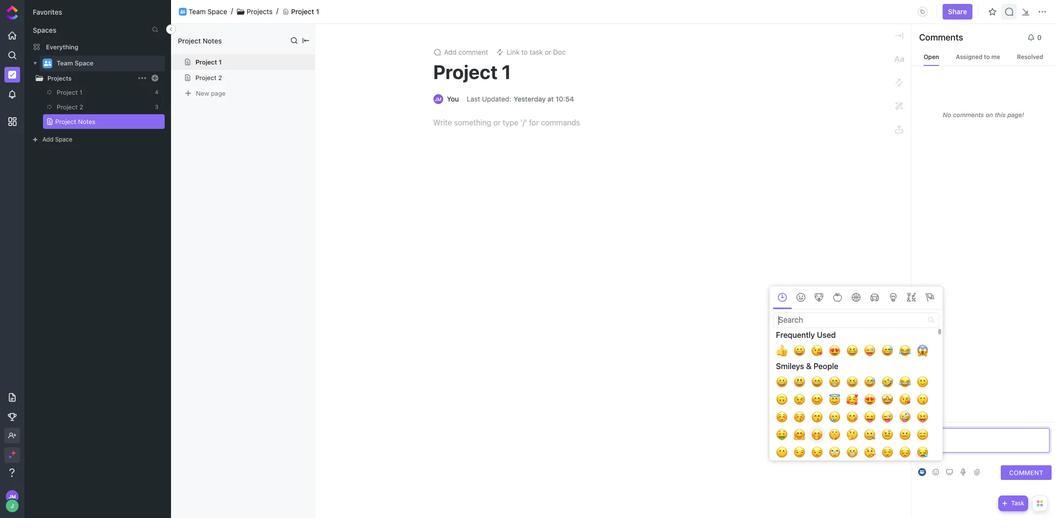 Task type: locate. For each thing, give the bounding box(es) containing it.
👍
[[776, 344, 788, 359]]

1 horizontal spatial project notes
[[178, 36, 222, 45]]

1 😆 from the top
[[847, 344, 859, 359]]

😝 🤑
[[776, 410, 929, 443]]

1 vertical spatial project 2
[[57, 103, 83, 111]]

1 horizontal spatial projects
[[247, 7, 273, 15]]

🤔
[[847, 428, 859, 443]]

new page
[[196, 89, 226, 97]]

project notes link
[[46, 114, 149, 129]]

user friends image
[[180, 10, 185, 14], [44, 61, 51, 66]]

😆 inside smileys & people element
[[847, 375, 859, 391]]

used
[[817, 331, 836, 340]]

😂 inside frequently used element
[[900, 344, 911, 359]]

1 😂 from the top
[[900, 344, 911, 359]]

project 1
[[291, 7, 319, 15], [196, 58, 222, 66], [433, 60, 512, 83], [57, 88, 82, 96]]

🥲
[[829, 410, 841, 426]]

at
[[548, 95, 554, 103]]

comments
[[920, 32, 964, 43]]

smileys & people element
[[774, 360, 935, 519]]

😑
[[917, 428, 929, 443]]

0 vertical spatial project notes
[[178, 36, 222, 45]]

1 horizontal spatial team
[[189, 7, 206, 15]]

1 horizontal spatial 😜
[[882, 410, 894, 426]]

0 horizontal spatial team space
[[57, 59, 94, 67]]

😂 for 🤣
[[900, 375, 911, 391]]

😜 down search search field
[[864, 344, 876, 359]]

😆 down search search field
[[847, 344, 859, 359]]

😀 inside frequently used element
[[794, 344, 806, 359]]

😍 up 😛
[[864, 393, 876, 408]]

0 vertical spatial 😆
[[847, 344, 859, 359]]

0 horizontal spatial 😜
[[864, 344, 876, 359]]

😍 up people
[[829, 344, 841, 359]]

😅 left 🤣
[[864, 375, 876, 391]]

1 vertical spatial notes
[[78, 118, 95, 126]]

😜 left 🤪
[[882, 410, 894, 426]]

2 vertical spatial space
[[55, 136, 72, 143]]

0 vertical spatial user friends image
[[180, 10, 185, 14]]

projects
[[247, 7, 273, 15], [47, 75, 72, 82]]

0 horizontal spatial user friends image
[[44, 61, 51, 66]]

1 vertical spatial space
[[75, 59, 94, 67]]

😀 down frequently
[[794, 344, 806, 359]]

1 horizontal spatial add
[[444, 48, 457, 56]]

project 2 up new page
[[196, 74, 222, 82]]

0 vertical spatial notes
[[203, 36, 222, 45]]

😌
[[882, 445, 894, 461]]

0 horizontal spatial 😀
[[776, 375, 788, 391]]

1 horizontal spatial 😀
[[794, 344, 806, 359]]

😅
[[882, 344, 894, 359], [864, 375, 876, 391]]

everything link
[[25, 39, 171, 55]]

2
[[218, 74, 222, 82], [79, 103, 83, 111]]

😊
[[812, 393, 823, 408]]

😂 left 🙂
[[900, 375, 911, 391]]

0 vertical spatial team space
[[189, 7, 227, 15]]

me
[[992, 53, 1001, 61]]

1 horizontal spatial 😅
[[882, 344, 894, 359]]

😏
[[794, 445, 806, 461]]

😗
[[917, 393, 929, 408]]

1 horizontal spatial space
[[75, 59, 94, 67]]

add
[[444, 48, 457, 56], [43, 136, 54, 143]]

space
[[208, 7, 227, 15], [75, 59, 94, 67], [55, 136, 72, 143]]

🥰
[[847, 393, 859, 408]]

1 vertical spatial 2
[[79, 103, 83, 111]]

1
[[316, 7, 319, 15], [219, 58, 222, 66], [502, 60, 512, 83], [79, 88, 82, 96]]

😅 inside frequently used element
[[882, 344, 894, 359]]

1 vertical spatial 😆
[[847, 375, 859, 391]]

0 vertical spatial 😀
[[794, 344, 806, 359]]

0 vertical spatial team
[[189, 7, 206, 15]]

😅 up 🤣
[[882, 344, 894, 359]]

project 2 up the project notes link
[[57, 103, 83, 111]]

0 vertical spatial 😘
[[812, 344, 823, 359]]

😍
[[829, 344, 841, 359], [864, 393, 876, 408]]

team space link
[[189, 7, 227, 16], [57, 56, 158, 71]]

1 vertical spatial project notes
[[55, 118, 95, 126]]

team space
[[189, 7, 227, 15], [57, 59, 94, 67]]

project
[[291, 7, 314, 15], [178, 36, 201, 45], [196, 58, 217, 66], [433, 60, 498, 83], [196, 74, 217, 82], [57, 88, 78, 96], [57, 103, 78, 111], [55, 118, 76, 126]]

2 😆 from the top
[[847, 375, 859, 391]]

1 vertical spatial 😂
[[900, 375, 911, 391]]

0 vertical spatial projects
[[247, 7, 273, 15]]

2 up the project notes link
[[79, 103, 83, 111]]

😍 inside smileys & people element
[[864, 393, 876, 408]]

0 vertical spatial project 2
[[196, 74, 222, 82]]

😉
[[794, 393, 806, 408]]

😬
[[847, 445, 859, 461]]

😙
[[812, 410, 823, 426]]

task
[[1012, 500, 1025, 508]]

project 2
[[196, 74, 222, 82], [57, 103, 83, 111]]

0 vertical spatial 😅
[[882, 344, 894, 359]]

😆 for 😅
[[847, 375, 859, 391]]

😘
[[812, 344, 823, 359], [900, 393, 911, 408]]

0 horizontal spatial project 2
[[57, 103, 83, 111]]

0 vertical spatial 😜
[[864, 344, 876, 359]]

projects link
[[247, 7, 273, 16], [15, 73, 136, 83], [47, 75, 136, 82]]

0 horizontal spatial 😍
[[829, 344, 841, 359]]

yesterday
[[514, 95, 546, 103]]

1 vertical spatial team space
[[57, 59, 94, 67]]

team
[[189, 7, 206, 15], [57, 59, 73, 67]]

0 horizontal spatial team
[[57, 59, 73, 67]]

1 vertical spatial 😜
[[882, 410, 894, 426]]

😘 inside smileys & people element
[[900, 393, 911, 408]]

😄
[[812, 375, 823, 391]]

assigned
[[956, 53, 983, 61]]

😂 left 😱
[[900, 344, 911, 359]]

2 horizontal spatial space
[[208, 7, 227, 15]]

😘 left "😗"
[[900, 393, 911, 408]]

1 vertical spatial projects
[[47, 75, 72, 82]]

2 😂 from the top
[[900, 375, 911, 391]]

😀 up 🙃
[[776, 375, 788, 391]]

😘 up &
[[812, 344, 823, 359]]

1 horizontal spatial 😘
[[900, 393, 911, 408]]

😆 up 🥰
[[847, 375, 859, 391]]

😂 inside smileys & people element
[[900, 375, 911, 391]]

0 horizontal spatial project notes
[[55, 118, 95, 126]]

1 vertical spatial add
[[43, 136, 54, 143]]

add comment
[[444, 48, 488, 56]]

😆 inside frequently used element
[[847, 344, 859, 359]]

0 horizontal spatial add
[[43, 136, 54, 143]]

🙄
[[829, 445, 841, 461]]

1 horizontal spatial 😍
[[864, 393, 876, 408]]

assigned to me
[[956, 53, 1001, 61]]

1 horizontal spatial user friends image
[[180, 10, 185, 14]]

smileys & people
[[776, 362, 839, 371]]

notes
[[203, 36, 222, 45], [78, 118, 95, 126]]

updated:
[[482, 95, 511, 103]]

😜
[[864, 344, 876, 359], [882, 410, 894, 426]]

1 vertical spatial 😅
[[864, 375, 876, 391]]

1 vertical spatial 😘
[[900, 393, 911, 408]]

1 horizontal spatial project 2
[[196, 74, 222, 82]]

0 vertical spatial add
[[444, 48, 457, 56]]

1 horizontal spatial team space link
[[189, 7, 227, 16]]

&
[[807, 362, 812, 371]]

🤫
[[829, 428, 841, 443]]

😂
[[900, 344, 911, 359], [900, 375, 911, 391]]

0 vertical spatial 😂
[[900, 344, 911, 359]]

2 up page
[[218, 74, 222, 82]]

1 inside project 1 link
[[79, 88, 82, 96]]

this
[[995, 111, 1006, 119]]

0 horizontal spatial 2
[[79, 103, 83, 111]]

1 vertical spatial 😍
[[864, 393, 876, 408]]

0 horizontal spatial 😘
[[812, 344, 823, 359]]

😗 ☺️
[[776, 393, 929, 426]]

favorites
[[33, 8, 62, 16]]

0 horizontal spatial projects
[[47, 75, 72, 82]]

🤣
[[882, 375, 894, 391]]

0 vertical spatial 😍
[[829, 344, 841, 359]]

Search search field
[[774, 313, 940, 328]]

😘 inside frequently used element
[[812, 344, 823, 359]]

☺️
[[776, 410, 788, 426]]

1 horizontal spatial 2
[[218, 74, 222, 82]]

0 vertical spatial 2
[[218, 74, 222, 82]]

😐
[[900, 428, 911, 443]]

open
[[924, 53, 940, 61]]

0 horizontal spatial 😅
[[864, 375, 876, 391]]

1 vertical spatial team space link
[[57, 56, 158, 71]]

no
[[943, 111, 952, 119]]

1 vertical spatial 😀
[[776, 375, 788, 391]]



Task type: vqa. For each thing, say whether or not it's contained in the screenshot.
⚒️ inside Space Schedule Daily Create marketing designs ⚒️
no



Task type: describe. For each thing, give the bounding box(es) containing it.
project 2 link
[[47, 100, 149, 114]]

clear image
[[929, 318, 935, 324]]

3
[[155, 104, 158, 110]]

project 1 link
[[47, 85, 149, 100]]

🤥
[[864, 445, 876, 461]]

add for add comment
[[444, 48, 457, 56]]

comment
[[1010, 469, 1044, 477]]

spaces
[[33, 26, 56, 34]]

resolved
[[1018, 53, 1044, 61]]

list of emoji element
[[771, 328, 943, 519]]

😱
[[917, 344, 929, 359]]

add space
[[43, 136, 72, 143]]

everything
[[46, 43, 78, 51]]

last
[[467, 95, 480, 103]]

🙂 🙃
[[776, 375, 929, 408]]

4
[[155, 89, 158, 95]]

comment
[[459, 48, 488, 56]]

1 horizontal spatial notes
[[203, 36, 222, 45]]

1 vertical spatial team
[[57, 59, 73, 67]]

to
[[985, 53, 990, 61]]

😍 inside frequently used element
[[829, 344, 841, 359]]

😪
[[917, 445, 929, 461]]

😋
[[847, 410, 859, 426]]

🤑
[[776, 428, 788, 443]]

😝
[[917, 410, 929, 426]]

🤩
[[882, 393, 894, 408]]

no comments on this page!
[[943, 111, 1025, 119]]

😃
[[794, 375, 806, 391]]

😁
[[829, 375, 841, 391]]

😆 for 😜
[[847, 344, 859, 359]]

0 horizontal spatial notes
[[78, 118, 95, 126]]

page!
[[1008, 111, 1025, 119]]

0 vertical spatial team space link
[[189, 7, 227, 16]]

page
[[211, 89, 226, 97]]

spaces link
[[25, 26, 56, 34]]

frequently
[[776, 331, 815, 340]]

😜 inside frequently used element
[[864, 344, 876, 359]]

0 horizontal spatial space
[[55, 136, 72, 143]]

🙂
[[917, 375, 929, 391]]

people
[[814, 362, 839, 371]]

😑 😶
[[776, 428, 929, 461]]

😛
[[864, 410, 876, 426]]

share
[[949, 7, 968, 16]]

🤪
[[900, 410, 911, 426]]

😜 inside smileys & people element
[[882, 410, 894, 426]]

😀 inside smileys & people element
[[776, 375, 788, 391]]

🙃
[[776, 393, 788, 408]]

frequently used element
[[774, 328, 935, 360]]

😇
[[829, 393, 841, 408]]

favorites button
[[33, 8, 62, 16]]

🤭
[[812, 428, 823, 443]]

😔
[[900, 445, 911, 461]]

0 vertical spatial space
[[208, 7, 227, 15]]

smileys
[[776, 362, 805, 371]]

10:54
[[556, 95, 574, 103]]

0 horizontal spatial team space link
[[57, 56, 158, 71]]

😂 for 😅
[[900, 344, 911, 359]]

add for add space
[[43, 136, 54, 143]]

🤗
[[794, 428, 806, 443]]

1 vertical spatial user friends image
[[44, 61, 51, 66]]

comments
[[954, 111, 984, 119]]

😚
[[794, 410, 806, 426]]

😒
[[812, 445, 823, 461]]

🤨
[[882, 428, 894, 443]]

on
[[986, 111, 994, 119]]

😅 inside smileys & people element
[[864, 375, 876, 391]]

last updated: yesterday at 10:54
[[467, 95, 574, 103]]

frequently used
[[776, 331, 836, 340]]

new
[[196, 89, 209, 97]]

1 horizontal spatial team space
[[189, 7, 227, 15]]

comment button
[[1001, 466, 1052, 481]]

🤐
[[864, 428, 876, 443]]

😶
[[776, 445, 788, 461]]



